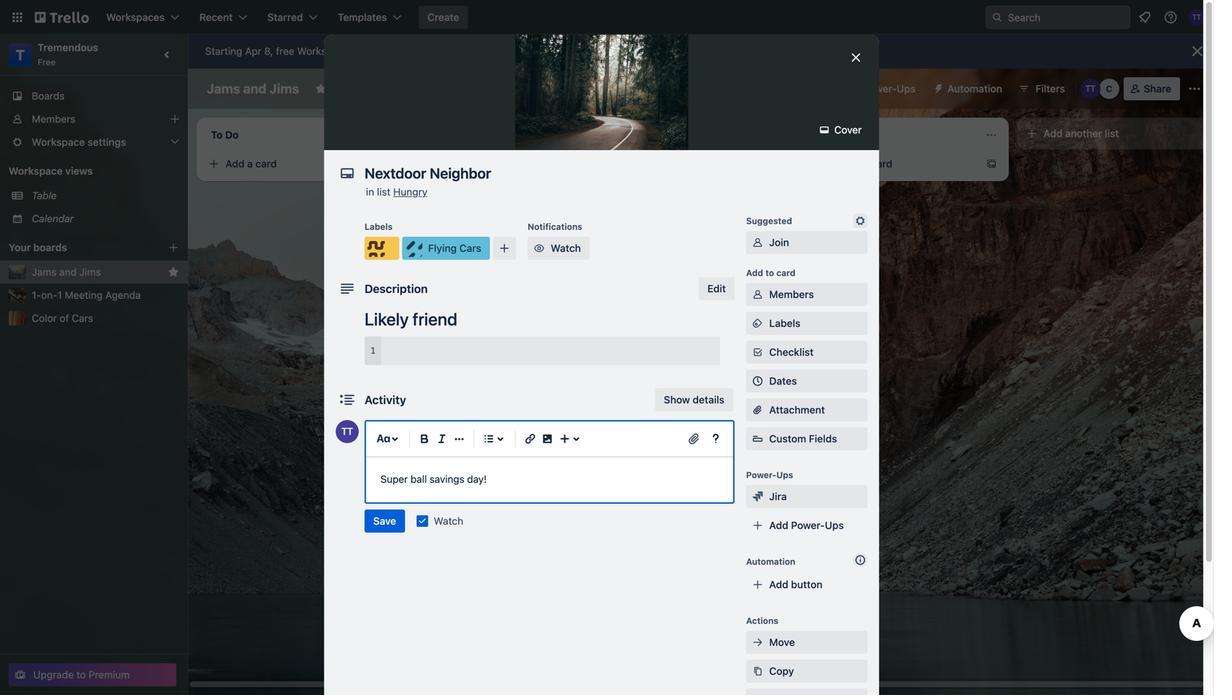 Task type: describe. For each thing, give the bounding box(es) containing it.
table
[[32, 190, 57, 202]]

views
[[65, 165, 93, 177]]

create button
[[419, 6, 468, 29]]

sm image for watch
[[532, 241, 546, 256]]

free
[[276, 45, 294, 57]]

to for add to card
[[766, 268, 774, 278]]

0 horizontal spatial and
[[59, 266, 77, 278]]

open information menu image
[[1164, 10, 1178, 25]]

premium
[[89, 670, 130, 682]]

text styles image
[[375, 431, 392, 448]]

boards link
[[0, 85, 188, 108]]

join
[[769, 237, 789, 249]]

free
[[38, 57, 56, 67]]

checklist
[[769, 347, 814, 358]]

about
[[571, 45, 598, 57]]

super ball savings day!
[[381, 474, 487, 486]]

0 horizontal spatial add a card button
[[202, 152, 361, 176]]

in
[[366, 186, 374, 198]]

jims inside board name text field
[[269, 81, 299, 96]]

your boards
[[9, 242, 67, 254]]

1 horizontal spatial cars
[[459, 242, 481, 254]]

search image
[[992, 12, 1003, 23]]

friend
[[413, 309, 457, 330]]

attachment
[[769, 404, 825, 416]]

boards
[[33, 242, 67, 254]]

1-on-1 meeting agenda link
[[32, 288, 179, 303]]

1 horizontal spatial members link
[[746, 283, 868, 306]]

customize views image
[[528, 82, 542, 96]]

jams and jims inside board name text field
[[207, 81, 299, 96]]

color: yellow, title: none image
[[365, 237, 399, 260]]

ups inside button
[[897, 83, 916, 95]]

suggested
[[746, 216, 792, 226]]

will
[[357, 45, 372, 57]]

add button
[[769, 579, 823, 591]]

jams and jims link
[[32, 265, 162, 280]]

add a card for middle add a card button
[[431, 429, 482, 441]]

share button
[[1124, 77, 1180, 100]]

copy link
[[746, 661, 868, 684]]

tremendous link
[[38, 42, 98, 53]]

sm image for members
[[751, 288, 765, 302]]

workspace
[[9, 165, 63, 177]]

collaborators.
[[449, 45, 513, 57]]

0 notifications image
[[1136, 9, 1153, 26]]

custom fields button
[[746, 432, 868, 447]]

agenda
[[105, 289, 141, 301]]

c
[[1106, 84, 1112, 94]]

move
[[769, 637, 795, 649]]

add a card for the leftmost add a card button
[[225, 158, 277, 170]]

fields
[[809, 433, 837, 445]]

limited
[[389, 45, 420, 57]]

Main content area, start typing to enter text. text field
[[381, 471, 719, 489]]

show menu image
[[1187, 82, 1202, 96]]

edit button
[[699, 278, 735, 301]]

color: sky, title: "flying cars" element
[[402, 237, 490, 260]]

hungry link
[[393, 186, 427, 198]]

sm image for labels
[[751, 317, 765, 331]]

8,
[[264, 45, 273, 57]]

1 vertical spatial automation
[[746, 557, 795, 567]]

grumpy link
[[416, 167, 584, 181]]

color
[[32, 313, 57, 324]]

c button
[[1099, 79, 1119, 99]]

flying cars
[[428, 242, 481, 254]]

add inside add another list button
[[1044, 128, 1063, 139]]

ball
[[411, 474, 427, 486]]

calendar
[[32, 213, 74, 225]]

boards
[[32, 90, 65, 102]]

create
[[427, 11, 459, 23]]

of
[[60, 313, 69, 324]]

your
[[9, 242, 31, 254]]

0 horizontal spatial jams
[[32, 266, 56, 278]]

0 horizontal spatial members link
[[0, 108, 188, 131]]

2 horizontal spatial a
[[863, 158, 869, 170]]

notifications
[[528, 222, 582, 232]]

starting
[[205, 45, 242, 57]]

t link
[[9, 43, 32, 66]]

create from template… image for add a card button to the right
[[986, 158, 997, 170]]

collaborator
[[601, 45, 657, 57]]

limits
[[660, 45, 684, 57]]

apr
[[245, 45, 262, 57]]

be
[[375, 45, 387, 57]]

italic ⌘i image
[[433, 431, 451, 448]]

power- inside button
[[863, 83, 897, 95]]

calendar link
[[32, 212, 179, 226]]

sm image for move
[[751, 636, 765, 650]]

filters button
[[1014, 77, 1069, 100]]

create from template… image
[[575, 429, 587, 441]]

checklist button
[[746, 341, 868, 364]]

color of cars
[[32, 313, 93, 324]]

add inside "add button" button
[[769, 579, 788, 591]]

add power-ups link
[[746, 515, 868, 538]]

sm image for copy
[[751, 665, 765, 679]]

0 horizontal spatial watch
[[434, 516, 463, 528]]

more
[[545, 45, 568, 57]]

another
[[1065, 128, 1102, 139]]

t
[[16, 46, 25, 63]]

hungry
[[393, 186, 427, 198]]

day!
[[467, 474, 487, 486]]



Task type: vqa. For each thing, say whether or not it's contained in the screenshot.
the top Power-
yes



Task type: locate. For each thing, give the bounding box(es) containing it.
automation up the add button
[[746, 557, 795, 567]]

watch inside button
[[551, 242, 581, 254]]

filters
[[1036, 83, 1065, 95]]

members down add to card
[[769, 289, 814, 301]]

0 horizontal spatial a
[[247, 158, 253, 170]]

None text field
[[357, 160, 834, 186]]

0 horizontal spatial automation
[[746, 557, 795, 567]]

button
[[791, 579, 823, 591]]

sm image left jira
[[751, 490, 765, 504]]

and down apr
[[243, 81, 266, 96]]

0 vertical spatial sm image
[[853, 214, 868, 228]]

show
[[664, 394, 690, 406]]

learn
[[516, 45, 542, 57]]

1 vertical spatial labels
[[769, 318, 801, 330]]

1 vertical spatial to
[[766, 268, 774, 278]]

members link
[[0, 108, 188, 131], [746, 283, 868, 306]]

terry turtle (terryturtle) image
[[1080, 79, 1101, 99]]

labels up checklist on the right
[[769, 318, 801, 330]]

chestercheeetah (chestercheeetah) image
[[1099, 79, 1119, 99]]

and up the 1 on the top
[[59, 266, 77, 278]]

labels link
[[746, 312, 868, 335]]

edit
[[707, 283, 726, 295]]

2 horizontal spatial power-
[[863, 83, 897, 95]]

star or unstar board image
[[315, 83, 327, 95]]

to left 10
[[423, 45, 433, 57]]

jams up on-
[[32, 266, 56, 278]]

lists image
[[480, 431, 498, 448]]

add board image
[[168, 242, 179, 254]]

1 vertical spatial list
[[377, 186, 391, 198]]

custom
[[769, 433, 806, 445]]

0 vertical spatial members
[[32, 113, 76, 125]]

1 vertical spatial ups
[[776, 470, 793, 481]]

likely friend
[[365, 309, 457, 330]]

jams and jims down apr
[[207, 81, 299, 96]]

1 horizontal spatial add a card button
[[408, 423, 567, 447]]

1 horizontal spatial jams
[[207, 81, 240, 96]]

1 horizontal spatial terry turtle (terryturtle) image
[[1188, 9, 1205, 26]]

add to card
[[746, 268, 796, 278]]

0 horizontal spatial create from template… image
[[370, 158, 382, 170]]

power- up button on the right
[[791, 520, 825, 532]]

sm image inside the "copy" 'link'
[[751, 665, 765, 679]]

custom fields
[[769, 433, 837, 445]]

show details
[[664, 394, 725, 406]]

jims up 1-on-1 meeting agenda
[[79, 266, 101, 278]]

2 vertical spatial ups
[[825, 520, 844, 532]]

members
[[32, 113, 76, 125], [769, 289, 814, 301]]

1 vertical spatial members link
[[746, 283, 868, 306]]

1 horizontal spatial a
[[452, 429, 458, 441]]

upgrade
[[33, 670, 74, 682]]

cover link
[[813, 119, 870, 142]]

0 horizontal spatial add a card
[[225, 158, 277, 170]]

0 horizontal spatial ups
[[776, 470, 793, 481]]

0 horizontal spatial to
[[76, 670, 86, 682]]

jims left star or unstar board icon
[[269, 81, 299, 96]]

watch
[[551, 242, 581, 254], [434, 516, 463, 528]]

description
[[365, 282, 428, 296]]

and inside board name text field
[[243, 81, 266, 96]]

cars right 'flying'
[[459, 242, 481, 254]]

0 vertical spatial power-
[[863, 83, 897, 95]]

sm image inside join link
[[751, 236, 765, 250]]

0 vertical spatial watch
[[551, 242, 581, 254]]

add another list button
[[1018, 118, 1214, 150]]

list inside button
[[1105, 128, 1119, 139]]

0 horizontal spatial members
[[32, 113, 76, 125]]

upgrade to premium link
[[9, 664, 176, 687]]

1 create from template… image from the left
[[370, 158, 382, 170]]

1 vertical spatial jims
[[79, 266, 101, 278]]

1 horizontal spatial watch
[[551, 242, 581, 254]]

move link
[[746, 632, 868, 655]]

1 horizontal spatial to
[[423, 45, 433, 57]]

watch down savings
[[434, 516, 463, 528]]

0 horizontal spatial jams and jims
[[32, 266, 101, 278]]

a for middle add a card button
[[452, 429, 458, 441]]

1 vertical spatial sm image
[[751, 236, 765, 250]]

jams inside board name text field
[[207, 81, 240, 96]]

2 horizontal spatial add a card
[[841, 158, 892, 170]]

0 horizontal spatial terry turtle (terryturtle) image
[[336, 421, 359, 444]]

sm image inside "labels" link
[[751, 317, 765, 331]]

card
[[255, 158, 277, 170], [871, 158, 892, 170], [776, 268, 796, 278], [461, 429, 482, 441]]

power-ups up jira
[[746, 470, 793, 481]]

create from template… image for the leftmost add a card button
[[370, 158, 382, 170]]

watch down notifications
[[551, 242, 581, 254]]

jams and jims up the 1 on the top
[[32, 266, 101, 278]]

1 vertical spatial jams and jims
[[32, 266, 101, 278]]

1 vertical spatial and
[[59, 266, 77, 278]]

terry turtle (terryturtle) image right open information menu icon
[[1188, 9, 1205, 26]]

copy
[[769, 666, 794, 678]]

power- up jira
[[746, 470, 776, 481]]

1 horizontal spatial labels
[[769, 318, 801, 330]]

labels up 'color: yellow, title: none' image on the left of the page
[[365, 222, 393, 232]]

2 horizontal spatial ups
[[897, 83, 916, 95]]

super
[[381, 474, 408, 486]]

1 horizontal spatial power-ups
[[863, 83, 916, 95]]

save
[[373, 516, 396, 528]]

0 vertical spatial jams
[[207, 81, 240, 96]]

Board name text field
[[199, 77, 306, 100]]

power- up cover link
[[863, 83, 897, 95]]

and
[[243, 81, 266, 96], [59, 266, 77, 278]]

1 horizontal spatial list
[[1105, 128, 1119, 139]]

list right the another
[[1105, 128, 1119, 139]]

a for the leftmost add a card button
[[247, 158, 253, 170]]

sm image inside cover link
[[817, 123, 832, 137]]

color of cars link
[[32, 311, 179, 326]]

0 vertical spatial jims
[[269, 81, 299, 96]]

members down 'boards'
[[32, 113, 76, 125]]

sm image up join link
[[853, 214, 868, 228]]

0 vertical spatial automation
[[947, 83, 1002, 95]]

add power-ups
[[769, 520, 844, 532]]

1 vertical spatial terry turtle (terryturtle) image
[[336, 421, 359, 444]]

workspace views
[[9, 165, 93, 177]]

sm image inside the automation button
[[927, 77, 947, 98]]

dates button
[[746, 370, 868, 393]]

sm image for automation
[[927, 77, 947, 98]]

0 vertical spatial terry turtle (terryturtle) image
[[1188, 9, 1205, 26]]

add button button
[[746, 574, 868, 597]]

add
[[1044, 128, 1063, 139], [225, 158, 245, 170], [841, 158, 860, 170], [746, 268, 763, 278], [431, 429, 450, 441], [769, 520, 788, 532], [769, 579, 788, 591]]

sm image left join
[[751, 236, 765, 250]]

0 horizontal spatial cars
[[72, 313, 93, 324]]

sm image
[[927, 77, 947, 98], [817, 123, 832, 137], [532, 241, 546, 256], [751, 288, 765, 302], [751, 317, 765, 331], [751, 636, 765, 650], [751, 665, 765, 679]]

tremendous free
[[38, 42, 98, 67]]

details
[[693, 394, 725, 406]]

save button
[[365, 510, 405, 533]]

0 horizontal spatial power-
[[746, 470, 776, 481]]

1 horizontal spatial and
[[243, 81, 266, 96]]

image image
[[539, 431, 556, 448]]

meeting
[[65, 289, 103, 301]]

terry turtle (terryturtle) image left text styles "icon"
[[336, 421, 359, 444]]

0 vertical spatial cars
[[459, 242, 481, 254]]

1 vertical spatial power-
[[746, 470, 776, 481]]

add inside add power-ups link
[[769, 520, 788, 532]]

jira
[[769, 491, 787, 503]]

to for upgrade to premium
[[76, 670, 86, 682]]

members link up "labels" link
[[746, 283, 868, 306]]

sm image inside move link
[[751, 636, 765, 650]]

power-
[[863, 83, 897, 95], [746, 470, 776, 481], [791, 520, 825, 532]]

cover
[[832, 124, 862, 136]]

1 horizontal spatial members
[[769, 289, 814, 301]]

ups up jira
[[776, 470, 793, 481]]

1 vertical spatial power-ups
[[746, 470, 793, 481]]

sm image for suggested
[[853, 214, 868, 228]]

flying
[[428, 242, 457, 254]]

on-
[[41, 289, 57, 301]]

1 horizontal spatial power-
[[791, 520, 825, 532]]

primary element
[[0, 0, 1214, 35]]

jams down starting
[[207, 81, 240, 96]]

create from template… image
[[370, 158, 382, 170], [986, 158, 997, 170]]

attach and insert link image
[[687, 432, 701, 447]]

to right upgrade
[[76, 670, 86, 682]]

1 horizontal spatial ups
[[825, 520, 844, 532]]

watch button
[[528, 237, 590, 260]]

attachment button
[[746, 399, 868, 422]]

2 vertical spatial to
[[76, 670, 86, 682]]

0 vertical spatial members link
[[0, 108, 188, 131]]

labels
[[365, 222, 393, 232], [769, 318, 801, 330]]

power-ups inside power-ups button
[[863, 83, 916, 95]]

1 vertical spatial members
[[769, 289, 814, 301]]

2 vertical spatial sm image
[[751, 490, 765, 504]]

power-ups
[[863, 83, 916, 95], [746, 470, 793, 481]]

actions
[[746, 616, 778, 627]]

automation inside the automation button
[[947, 83, 1002, 95]]

join link
[[746, 231, 868, 254]]

upgrade to premium
[[33, 670, 130, 682]]

1-on-1 meeting agenda
[[32, 289, 141, 301]]

1
[[57, 289, 62, 301]]

table link
[[32, 189, 179, 203]]

to
[[423, 45, 433, 57], [766, 268, 774, 278], [76, 670, 86, 682]]

terry turtle (terryturtle) image
[[1188, 9, 1205, 26], [336, 421, 359, 444]]

1 vertical spatial jams
[[32, 266, 56, 278]]

1 horizontal spatial add a card
[[431, 429, 482, 441]]

dates
[[769, 375, 797, 387]]

1-
[[32, 289, 41, 301]]

1 horizontal spatial jims
[[269, 81, 299, 96]]

sm image for jira
[[751, 490, 765, 504]]

bold ⌘b image
[[416, 431, 433, 448]]

likely
[[365, 309, 409, 330]]

jims
[[269, 81, 299, 96], [79, 266, 101, 278]]

0 vertical spatial list
[[1105, 128, 1119, 139]]

cars inside 'link'
[[72, 313, 93, 324]]

ups up "add button" button
[[825, 520, 844, 532]]

2 vertical spatial power-
[[791, 520, 825, 532]]

0 horizontal spatial power-ups
[[746, 470, 793, 481]]

starting apr 8, free workspaces will be limited to 10 collaborators. learn more about collaborator limits
[[205, 45, 684, 57]]

1 vertical spatial cars
[[72, 313, 93, 324]]

starred icon image
[[168, 267, 179, 278]]

1 horizontal spatial jams and jims
[[207, 81, 299, 96]]

0 vertical spatial ups
[[897, 83, 916, 95]]

ups left the automation button on the right of page
[[897, 83, 916, 95]]

0 vertical spatial power-ups
[[863, 83, 916, 95]]

members link down 'boards'
[[0, 108, 188, 131]]

grumpy
[[416, 168, 453, 180]]

0 horizontal spatial jims
[[79, 266, 101, 278]]

to down join
[[766, 268, 774, 278]]

sm image
[[853, 214, 868, 228], [751, 236, 765, 250], [751, 490, 765, 504]]

2 create from template… image from the left
[[986, 158, 997, 170]]

editor toolbar toolbar
[[372, 428, 727, 451]]

your boards with 3 items element
[[9, 239, 146, 257]]

1 horizontal spatial automation
[[947, 83, 1002, 95]]

2 horizontal spatial to
[[766, 268, 774, 278]]

a
[[247, 158, 253, 170], [863, 158, 869, 170], [452, 429, 458, 441]]

1 horizontal spatial create from template… image
[[986, 158, 997, 170]]

workspaces
[[297, 45, 354, 57]]

0 vertical spatial to
[[423, 45, 433, 57]]

0 horizontal spatial list
[[377, 186, 391, 198]]

cars right of
[[72, 313, 93, 324]]

sm image inside watch button
[[532, 241, 546, 256]]

sm image for join
[[751, 236, 765, 250]]

jams and jims
[[207, 81, 299, 96], [32, 266, 101, 278]]

2 horizontal spatial add a card button
[[818, 152, 977, 176]]

Search field
[[1003, 7, 1130, 28]]

0 horizontal spatial labels
[[365, 222, 393, 232]]

add a card
[[225, 158, 277, 170], [841, 158, 892, 170], [431, 429, 482, 441]]

0 vertical spatial jams and jims
[[207, 81, 299, 96]]

automation left filters button
[[947, 83, 1002, 95]]

1 vertical spatial watch
[[434, 516, 463, 528]]

learn more about collaborator limits link
[[516, 45, 684, 57]]

0 vertical spatial and
[[243, 81, 266, 96]]

link image
[[521, 431, 539, 448]]

10
[[435, 45, 446, 57]]

automation
[[947, 83, 1002, 95], [746, 557, 795, 567]]

power-ups up cover link
[[863, 83, 916, 95]]

list right in
[[377, 186, 391, 198]]

jams
[[207, 81, 240, 96], [32, 266, 56, 278]]

0 vertical spatial labels
[[365, 222, 393, 232]]

more formatting image
[[451, 431, 468, 448]]

edit card image
[[574, 240, 585, 252]]

automation button
[[927, 77, 1011, 100]]

back to home image
[[35, 6, 89, 29]]

cars
[[459, 242, 481, 254], [72, 313, 93, 324]]

activity
[[365, 394, 406, 407]]

open help dialog image
[[707, 431, 725, 448]]



